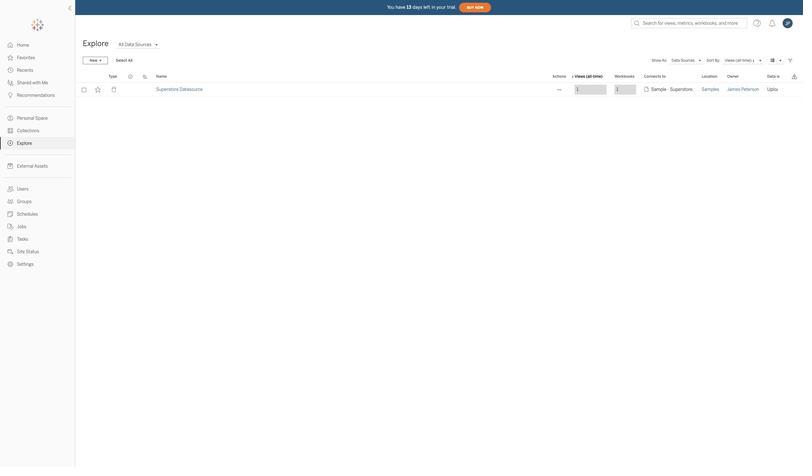 Task type: locate. For each thing, give the bounding box(es) containing it.
data for data is
[[768, 74, 776, 79]]

sources up select all button
[[135, 42, 152, 47]]

location
[[702, 74, 718, 79]]

data is
[[768, 74, 780, 79]]

by text only_f5he34f image inside personal space link
[[8, 115, 13, 121]]

new button
[[83, 57, 108, 64]]

by text only_f5he34f image for home
[[8, 42, 13, 48]]

by text only_f5he34f image for site status
[[8, 249, 13, 255]]

days
[[413, 5, 423, 10]]

personal space link
[[0, 112, 75, 125]]

5 by text only_f5he34f image from the top
[[8, 115, 13, 121]]

by text only_f5he34f image inside schedules link
[[8, 212, 13, 217]]

data source image
[[111, 87, 117, 93]]

by text only_f5he34f image for users
[[8, 186, 13, 192]]

show as:
[[652, 58, 668, 63]]

all data sources
[[119, 42, 152, 47]]

7 by text only_f5he34f image from the top
[[8, 249, 13, 255]]

superstore datasource
[[156, 87, 203, 92]]

cell
[[123, 83, 138, 97], [138, 83, 153, 97], [788, 83, 803, 97]]

by text only_f5he34f image for recents
[[8, 67, 13, 73]]

time) left list view "icon"
[[743, 58, 752, 63]]

buy
[[467, 5, 474, 10]]

0 horizontal spatial 1
[[577, 87, 579, 92]]

type
[[109, 74, 117, 79]]

personal space
[[17, 116, 48, 121]]

1 vertical spatial sources
[[681, 58, 695, 63]]

favorites link
[[0, 51, 75, 64]]

have
[[396, 5, 406, 10]]

by text only_f5he34f image inside favorites "link"
[[8, 55, 13, 61]]

0 horizontal spatial time)
[[593, 74, 603, 79]]

site status link
[[0, 246, 75, 258]]

shared with me link
[[0, 77, 75, 89]]

data for data sources
[[672, 58, 680, 63]]

0 horizontal spatial views
[[575, 74, 585, 79]]

explore link
[[0, 137, 75, 150]]

views
[[725, 58, 735, 63], [575, 74, 585, 79]]

1 horizontal spatial (all-
[[736, 58, 743, 63]]

grid containing superstore datasource
[[75, 71, 803, 468]]

tasks
[[17, 237, 28, 242]]

by text only_f5he34f image inside groups link
[[8, 199, 13, 205]]

7 by text only_f5he34f image from the top
[[8, 186, 13, 192]]

data left is
[[768, 74, 776, 79]]

views (all-time)
[[725, 58, 752, 63], [575, 74, 603, 79]]

grid
[[75, 71, 803, 468]]

schedules link
[[0, 208, 75, 221]]

collections
[[17, 128, 39, 134]]

0 horizontal spatial explore
[[17, 141, 32, 146]]

by text only_f5he34f image for schedules
[[8, 212, 13, 217]]

by text only_f5he34f image inside settings link
[[8, 262, 13, 267]]

sample - superstore.xls
[[652, 87, 699, 92]]

data inside grid
[[768, 74, 776, 79]]

0 vertical spatial views
[[725, 58, 735, 63]]

(all- right actions
[[586, 74, 593, 79]]

now
[[475, 5, 484, 10]]

1 by text only_f5he34f image from the top
[[8, 42, 13, 48]]

0 vertical spatial time)
[[743, 58, 752, 63]]

favorites
[[17, 55, 35, 61]]

by text only_f5he34f image inside 'site status' link
[[8, 249, 13, 255]]

1 horizontal spatial 1
[[617, 87, 619, 92]]

by text only_f5he34f image inside shared with me link
[[8, 80, 13, 86]]

data
[[125, 42, 134, 47], [672, 58, 680, 63], [768, 74, 776, 79]]

site status
[[17, 250, 39, 255]]

1 vertical spatial time)
[[593, 74, 603, 79]]

1 horizontal spatial explore
[[83, 39, 109, 48]]

home link
[[0, 39, 75, 51]]

to
[[662, 74, 666, 79]]

0 vertical spatial (all-
[[736, 58, 743, 63]]

9 by text only_f5he34f image from the top
[[8, 262, 13, 267]]

external assets
[[17, 164, 48, 169]]

sources left the 'sort'
[[681, 58, 695, 63]]

buy now button
[[459, 3, 492, 13]]

james peterson
[[728, 87, 760, 92]]

1 horizontal spatial time)
[[743, 58, 752, 63]]

by text only_f5he34f image left shared
[[8, 80, 13, 86]]

5 by text only_f5he34f image from the top
[[8, 224, 13, 230]]

explore down "collections"
[[17, 141, 32, 146]]

by text only_f5he34f image for recommendations
[[8, 93, 13, 98]]

1 horizontal spatial sources
[[681, 58, 695, 63]]

2 by text only_f5he34f image from the top
[[8, 55, 13, 61]]

by text only_f5he34f image left groups
[[8, 199, 13, 205]]

groups link
[[0, 196, 75, 208]]

3 by text only_f5he34f image from the top
[[8, 80, 13, 86]]

1 vertical spatial data
[[672, 58, 680, 63]]

space
[[35, 116, 48, 121]]

recommendations link
[[0, 89, 75, 102]]

Search for views, metrics, workbooks, and more text field
[[631, 18, 748, 28]]

4 by text only_f5he34f image from the top
[[8, 93, 13, 98]]

by text only_f5he34f image inside users link
[[8, 186, 13, 192]]

explore
[[83, 39, 109, 48], [17, 141, 32, 146]]

by text only_f5he34f image for jobs
[[8, 224, 13, 230]]

0 vertical spatial views (all-time)
[[725, 58, 752, 63]]

(all-
[[736, 58, 743, 63], [586, 74, 593, 79]]

file (microsoft excel) image
[[644, 87, 652, 93]]

by text only_f5he34f image left "collections"
[[8, 128, 13, 134]]

james
[[728, 87, 741, 92]]

as:
[[662, 58, 668, 63]]

1 horizontal spatial all
[[128, 58, 133, 63]]

by text only_f5he34f image for favorites
[[8, 55, 13, 61]]

1 by text only_f5he34f image from the top
[[8, 67, 13, 73]]

your
[[437, 5, 446, 10]]

views right actions
[[575, 74, 585, 79]]

by text only_f5he34f image left home
[[8, 42, 13, 48]]

data right as: at top
[[672, 58, 680, 63]]

explore up new popup button
[[83, 39, 109, 48]]

main navigation. press the up and down arrow keys to access links. element
[[0, 39, 75, 271]]

13
[[407, 5, 412, 10]]

1 horizontal spatial views (all-time)
[[725, 58, 752, 63]]

2 vertical spatial data
[[768, 74, 776, 79]]

by text only_f5he34f image inside home link
[[8, 42, 13, 48]]

row
[[75, 83, 803, 97]]

0 horizontal spatial views (all-time)
[[575, 74, 603, 79]]

data sources button
[[670, 57, 703, 64]]

by text only_f5he34f image left favorites
[[8, 55, 13, 61]]

by text only_f5he34f image inside external assets link
[[8, 164, 13, 169]]

(all- inside grid
[[586, 74, 593, 79]]

views (all-time) inside dropdown button
[[725, 58, 752, 63]]

by text only_f5he34f image inside recommendations link
[[8, 93, 13, 98]]

name
[[156, 74, 167, 79]]

settings
[[17, 262, 34, 267]]

3 by text only_f5he34f image from the top
[[8, 164, 13, 169]]

by text only_f5he34f image left settings
[[8, 262, 13, 267]]

by text only_f5he34f image left recommendations
[[8, 93, 13, 98]]

6 by text only_f5he34f image from the top
[[8, 128, 13, 134]]

by text only_f5he34f image inside the recents "link"
[[8, 67, 13, 73]]

by text only_f5he34f image for collections
[[8, 128, 13, 134]]

1
[[577, 87, 579, 92], [617, 87, 619, 92]]

0 horizontal spatial all
[[119, 42, 124, 47]]

0 vertical spatial all
[[119, 42, 124, 47]]

collections link
[[0, 125, 75, 137]]

0 horizontal spatial (all-
[[586, 74, 593, 79]]

new
[[90, 58, 97, 63]]

time)
[[743, 58, 752, 63], [593, 74, 603, 79]]

show
[[652, 58, 661, 63]]

2 by text only_f5he34f image from the top
[[8, 141, 13, 146]]

(all- up owner
[[736, 58, 743, 63]]

views (all-time) up owner
[[725, 58, 752, 63]]

all
[[119, 42, 124, 47], [128, 58, 133, 63]]

sources
[[135, 42, 152, 47], [681, 58, 695, 63]]

by text only_f5he34f image for shared with me
[[8, 80, 13, 86]]

row containing superstore datasource
[[75, 83, 803, 97]]

by text only_f5he34f image for tasks
[[8, 237, 13, 242]]

by text only_f5he34f image left users
[[8, 186, 13, 192]]

1 vertical spatial views (all-time)
[[575, 74, 603, 79]]

time) inside dropdown button
[[743, 58, 752, 63]]

0 horizontal spatial data
[[125, 42, 134, 47]]

list view image
[[770, 58, 776, 63]]

by text only_f5he34f image inside jobs link
[[8, 224, 13, 230]]

left
[[424, 5, 431, 10]]

1 horizontal spatial data
[[672, 58, 680, 63]]

by text only_f5he34f image left personal
[[8, 115, 13, 121]]

views (all-time) right actions
[[575, 74, 603, 79]]

by text only_f5he34f image inside explore link
[[8, 141, 13, 146]]

6 by text only_f5he34f image from the top
[[8, 237, 13, 242]]

by text only_f5he34f image inside tasks link
[[8, 237, 13, 242]]

by text only_f5he34f image
[[8, 67, 13, 73], [8, 141, 13, 146], [8, 164, 13, 169], [8, 212, 13, 217], [8, 224, 13, 230], [8, 237, 13, 242], [8, 249, 13, 255]]

all up select
[[119, 42, 124, 47]]

by text only_f5he34f image for explore
[[8, 141, 13, 146]]

buy now
[[467, 5, 484, 10]]

1 vertical spatial all
[[128, 58, 133, 63]]

4 by text only_f5he34f image from the top
[[8, 212, 13, 217]]

shared with me
[[17, 80, 48, 86]]

all right select
[[128, 58, 133, 63]]

0 vertical spatial explore
[[83, 39, 109, 48]]

8 by text only_f5he34f image from the top
[[8, 199, 13, 205]]

explore inside main navigation. press the up and down arrow keys to access links. element
[[17, 141, 32, 146]]

by text only_f5he34f image inside collections link
[[8, 128, 13, 134]]

time) left "workbooks"
[[593, 74, 603, 79]]

1 vertical spatial (all-
[[586, 74, 593, 79]]

1 horizontal spatial views
[[725, 58, 735, 63]]

sources inside all data sources popup button
[[135, 42, 152, 47]]

1 vertical spatial explore
[[17, 141, 32, 146]]

0 horizontal spatial sources
[[135, 42, 152, 47]]

0 vertical spatial sources
[[135, 42, 152, 47]]

views right the by:
[[725, 58, 735, 63]]

by text only_f5he34f image
[[8, 42, 13, 48], [8, 55, 13, 61], [8, 80, 13, 86], [8, 93, 13, 98], [8, 115, 13, 121], [8, 128, 13, 134], [8, 186, 13, 192], [8, 199, 13, 205], [8, 262, 13, 267]]

2 horizontal spatial data
[[768, 74, 776, 79]]

data up select all button
[[125, 42, 134, 47]]



Task type: describe. For each thing, give the bounding box(es) containing it.
data sources
[[672, 58, 695, 63]]

all data sources button
[[116, 41, 160, 48]]

recents link
[[0, 64, 75, 77]]

owner
[[728, 74, 739, 79]]

workbooks
[[615, 74, 635, 79]]

you have 13 days left in your trial.
[[387, 5, 457, 10]]

sort by:
[[707, 58, 721, 63]]

jobs link
[[0, 221, 75, 233]]

you
[[387, 5, 395, 10]]

all inside all data sources popup button
[[119, 42, 124, 47]]

superstore datasource link
[[156, 83, 203, 97]]

navigation panel element
[[0, 19, 75, 271]]

select all
[[116, 58, 133, 63]]

recents
[[17, 68, 33, 73]]

personal
[[17, 116, 34, 121]]

james peterson link
[[728, 83, 760, 97]]

views (all-time) button
[[723, 57, 764, 64]]

actions
[[553, 74, 566, 79]]

by text only_f5he34f image for settings
[[8, 262, 13, 267]]

schedules
[[17, 212, 38, 217]]

site
[[17, 250, 25, 255]]

superstore.xls
[[670, 87, 699, 92]]

sources inside data sources popup button
[[681, 58, 695, 63]]

me
[[42, 80, 48, 86]]

with
[[32, 80, 41, 86]]

by text only_f5he34f image for external assets
[[8, 164, 13, 169]]

2 cell from the left
[[138, 83, 153, 97]]

connects to
[[644, 74, 666, 79]]

time) inside grid
[[593, 74, 603, 79]]

shared
[[17, 80, 31, 86]]

select
[[116, 58, 127, 63]]

views inside dropdown button
[[725, 58, 735, 63]]

users link
[[0, 183, 75, 196]]

2 1 from the left
[[617, 87, 619, 92]]

recommendations
[[17, 93, 55, 98]]

jobs
[[17, 224, 26, 230]]

tasks link
[[0, 233, 75, 246]]

in
[[432, 5, 436, 10]]

trial.
[[447, 5, 457, 10]]

external assets link
[[0, 160, 75, 173]]

users
[[17, 187, 29, 192]]

home
[[17, 43, 29, 48]]

settings link
[[0, 258, 75, 271]]

-
[[668, 87, 669, 92]]

superstore
[[156, 87, 179, 92]]

external
[[17, 164, 33, 169]]

views (all-time) inside grid
[[575, 74, 603, 79]]

peterson
[[742, 87, 760, 92]]

by:
[[715, 58, 721, 63]]

by text only_f5he34f image for personal space
[[8, 115, 13, 121]]

groups
[[17, 199, 32, 205]]

datasource
[[180, 87, 203, 92]]

all inside select all button
[[128, 58, 133, 63]]

1 vertical spatial views
[[575, 74, 585, 79]]

is
[[777, 74, 780, 79]]

assets
[[34, 164, 48, 169]]

1 cell from the left
[[123, 83, 138, 97]]

samples
[[702, 87, 720, 92]]

1 1 from the left
[[577, 87, 579, 92]]

status
[[26, 250, 39, 255]]

0 vertical spatial data
[[125, 42, 134, 47]]

sort
[[707, 58, 714, 63]]

by text only_f5he34f image for groups
[[8, 199, 13, 205]]

select all button
[[112, 57, 137, 64]]

sample
[[652, 87, 667, 92]]

3 cell from the left
[[788, 83, 803, 97]]

connects
[[644, 74, 661, 79]]

samples link
[[702, 83, 720, 97]]

(all- inside dropdown button
[[736, 58, 743, 63]]



Task type: vqa. For each thing, say whether or not it's contained in the screenshot.
Data
yes



